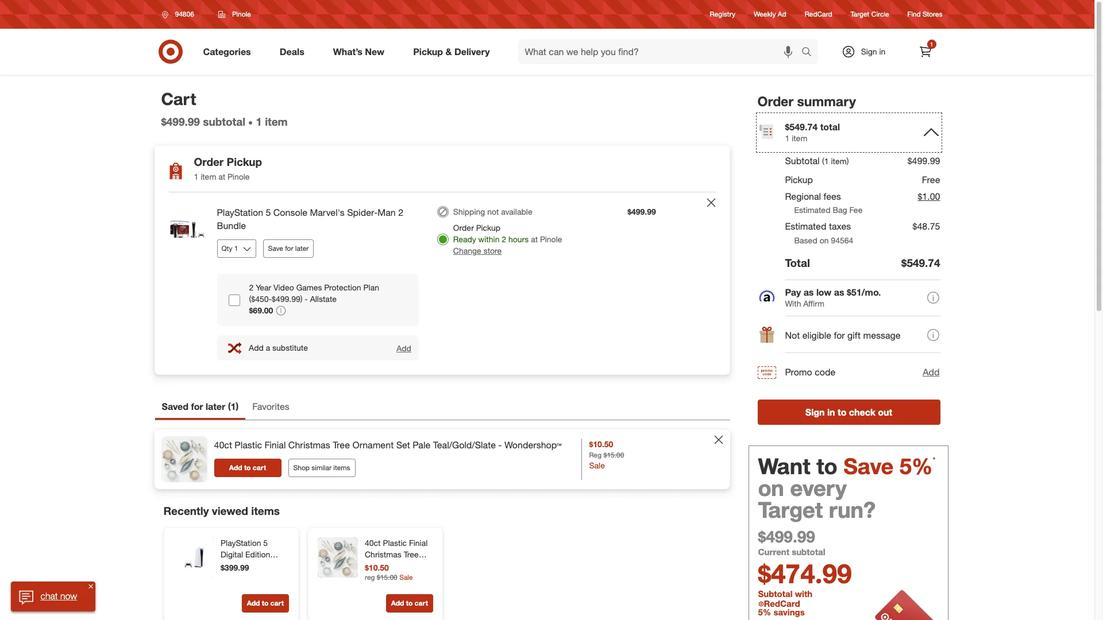 Task type: vqa. For each thing, say whether or not it's contained in the screenshot.
LB.
no



Task type: describe. For each thing, give the bounding box(es) containing it.
item for $549.74 total
[[792, 133, 807, 143]]

sign for sign in
[[861, 47, 877, 56]]

total
[[820, 121, 840, 133]]

deals link
[[270, 39, 319, 64]]

add to cart button for 40ct plastic finial christmas tree ornament set - wondershop™
[[386, 595, 433, 613]]

search button
[[796, 39, 824, 67]]

$499.99 inside cart item ready to fulfill group
[[627, 207, 656, 217]]

reg
[[589, 451, 602, 460]]

$499.99)
[[272, 294, 302, 304]]

find stores link
[[908, 9, 943, 19]]

1 vertical spatial add button
[[922, 365, 940, 380]]

on every target run?
[[758, 475, 876, 524]]

add to cart for add to cart button within 40ct plastic finial christmas tree ornament set pale teal/gold/slate - wondershop™ list item
[[229, 464, 266, 472]]

ad
[[778, 10, 786, 19]]

0 vertical spatial on
[[820, 236, 829, 245]]

want to save 5% *
[[758, 454, 936, 480]]

subtotal (1 item)
[[785, 155, 849, 167]]

1 vertical spatial save
[[844, 454, 894, 480]]

bundle
[[217, 220, 246, 232]]

in for sign in to check out
[[827, 407, 835, 419]]

2 inside order pickup ready within 2 hours at pinole change store
[[502, 234, 506, 244]]

tree for -
[[403, 550, 418, 560]]

pay as low as $51/mo. with affirm
[[785, 287, 881, 309]]

playstation 5 digital edition console
[[220, 539, 270, 571]]

40ct plastic finial christmas tree ornament set pale teal/gold/slate - wondershop&#8482; image
[[161, 437, 207, 483]]

hours
[[508, 234, 529, 244]]

eligible
[[802, 330, 831, 341]]

1 inside "$549.74 total 1 item"
[[785, 133, 790, 143]]

subtotal for subtotal with
[[758, 589, 793, 600]]

$1.00
[[918, 191, 940, 202]]

pickup & delivery
[[413, 46, 490, 57]]

low
[[816, 287, 832, 298]]

1 horizontal spatial 5%
[[900, 454, 933, 480]]

viewed
[[212, 505, 248, 518]]

not
[[487, 207, 499, 217]]

on inside on every target run?
[[758, 475, 784, 502]]

add to cart button inside 40ct plastic finial christmas tree ornament set pale teal/gold/slate - wondershop™ list item
[[214, 459, 281, 478]]

tree for pale
[[333, 440, 350, 451]]

search
[[796, 47, 824, 58]]

40ct for 40ct plastic finial christmas tree ornament set pale teal/gold/slate - wondershop™
[[214, 440, 232, 451]]

2 inside 2 year video games protection plan ($450-$499.99) - allstate
[[249, 283, 254, 292]]

5 for digital
[[263, 539, 268, 548]]

$15.00 for $10.50 reg $15.00 sale
[[377, 573, 397, 582]]

estimated for estimated taxes
[[785, 221, 826, 232]]

plan
[[363, 283, 379, 292]]

plastic for 40ct plastic finial christmas tree ornament set - wondershop™
[[383, 539, 407, 548]]

based on 94564
[[794, 236, 853, 245]]

sign in link
[[832, 39, 903, 64]]

shipping not available
[[453, 207, 532, 217]]

later for saved for later ( 1 )
[[206, 401, 225, 413]]

find
[[908, 10, 921, 19]]

sign for sign in to check out
[[805, 407, 825, 419]]

target circle
[[851, 10, 889, 19]]

$549.74 for $549.74
[[902, 256, 940, 270]]

(
[[228, 401, 231, 413]]

at inside order pickup 1 item at pinole
[[218, 172, 225, 182]]

40ct plastic finial christmas tree ornament set pale teal/gold/slate - wondershop™
[[214, 440, 562, 451]]

wondershop™ inside 40ct plastic finial christmas tree ornament set - wondershop™
[[365, 573, 415, 583]]

0 vertical spatial item
[[265, 115, 288, 128]]

check
[[849, 407, 876, 419]]

2 inside playstation 5 console marvel's spider-man 2 bundle
[[398, 207, 403, 218]]

fees
[[824, 191, 841, 202]]

registry
[[710, 10, 735, 19]]

none radio inside cart item ready to fulfill group
[[437, 206, 449, 218]]

add inside 40ct plastic finial christmas tree ornament set pale teal/gold/slate - wondershop™ list item
[[229, 464, 242, 472]]

pay
[[785, 287, 801, 298]]

40ct plastic finial christmas tree ornament set - wondershop™
[[365, 539, 427, 583]]

finial for 40ct plastic finial christmas tree ornament set - wondershop™
[[409, 539, 427, 548]]

weekly
[[754, 10, 776, 19]]

code
[[815, 367, 836, 378]]

for for saved for later ( 1 )
[[191, 401, 203, 413]]

5 for console
[[266, 207, 271, 218]]

estimated taxes
[[785, 221, 851, 232]]

taxes
[[829, 221, 851, 232]]

total
[[785, 256, 810, 270]]

$499.99 inside the $499.99 current subtotal $474.99
[[758, 527, 815, 547]]

wondershop™ inside the 40ct plastic finial christmas tree ornament set pale teal/gold/slate - wondershop™ "link"
[[504, 440, 562, 451]]

1 right $499.99 subtotal
[[256, 115, 262, 128]]

bag
[[833, 205, 847, 215]]

shop
[[293, 464, 310, 472]]

$474.99
[[758, 558, 852, 590]]

redcard link
[[805, 9, 832, 19]]

1 horizontal spatial target
[[851, 10, 869, 19]]

estimated bag fee
[[794, 205, 863, 215]]

94806 button
[[154, 4, 206, 25]]

regional fees
[[785, 191, 841, 202]]

affirm image
[[759, 291, 774, 302]]

summary
[[797, 93, 856, 109]]

- inside 2 year video games protection plan ($450-$499.99) - allstate
[[305, 294, 308, 304]]

with
[[785, 299, 801, 309]]

save for later
[[268, 244, 309, 253]]

shop similar items button
[[288, 459, 355, 477]]

what's
[[333, 46, 362, 57]]

want
[[758, 454, 810, 480]]

fee
[[849, 205, 863, 215]]

chat now dialog
[[11, 582, 96, 612]]

man
[[378, 207, 396, 218]]

playstation 5 console marvel's spider-man 2 bundle link
[[217, 206, 419, 233]]

shipping
[[453, 207, 485, 217]]

what's new link
[[323, 39, 399, 64]]

based
[[794, 236, 817, 245]]

0 vertical spatial redcard
[[805, 10, 832, 19]]

$399.99 add to cart
[[220, 563, 284, 608]]

&
[[446, 46, 452, 57]]

40ct plastic finial christmas tree ornament set pale teal/gold/slate - wondershop™ list item
[[154, 430, 730, 490]]

playstation 5 console marvel&#39;s spider-man 2 bundle image
[[164, 206, 210, 252]]

- inside 40ct plastic finial christmas tree ornament set - wondershop™
[[417, 562, 420, 571]]

✕
[[89, 583, 93, 590]]

subtotal inside the $499.99 current subtotal $474.99
[[792, 547, 825, 558]]

order for order summary
[[758, 93, 794, 109]]

later for save for later
[[295, 244, 309, 253]]

✕ button
[[86, 582, 96, 591]]

console inside playstation 5 digital edition console
[[220, 562, 250, 571]]

affirm image
[[758, 289, 776, 308]]

cart inside $399.99 add to cart
[[270, 599, 284, 608]]

save inside button
[[268, 244, 283, 253]]

playstation 5 console marvel's spider-man 2 bundle
[[217, 207, 403, 232]]

delivery
[[454, 46, 490, 57]]

pinole button
[[211, 4, 258, 25]]

chat now
[[41, 591, 77, 602]]

digital
[[220, 550, 243, 560]]

similar
[[312, 464, 331, 472]]

not
[[785, 330, 800, 341]]

subtotal with
[[758, 589, 815, 600]]

1 link
[[913, 39, 938, 64]]

registry link
[[710, 9, 735, 19]]

$399.99
[[220, 563, 249, 573]]

console inside playstation 5 console marvel's spider-man 2 bundle
[[273, 207, 307, 218]]



Task type: locate. For each thing, give the bounding box(es) containing it.
add to cart inside 40ct plastic finial christmas tree ornament set pale teal/gold/slate - wondershop™ list item
[[229, 464, 266, 472]]

$10.50 inside $10.50 reg $15.00 sale
[[589, 440, 613, 449]]

5 up 'save for later'
[[266, 207, 271, 218]]

pinole right hours
[[540, 234, 562, 244]]

order up 'ready'
[[453, 223, 474, 233]]

on left 'every'
[[758, 475, 784, 502]]

plastic inside 40ct plastic finial christmas tree ornament set - wondershop™
[[383, 539, 407, 548]]

0 horizontal spatial $549.74
[[785, 121, 818, 133]]

sign inside "button"
[[805, 407, 825, 419]]

ornament up reg
[[365, 562, 401, 571]]

sale right reg
[[399, 573, 413, 582]]

what's new
[[333, 46, 384, 57]]

sign down target circle link
[[861, 47, 877, 56]]

pinole
[[232, 10, 251, 18], [228, 172, 250, 182], [540, 234, 562, 244]]

0 horizontal spatial christmas
[[288, 440, 330, 451]]

1 vertical spatial target
[[758, 497, 823, 524]]

2 left hours
[[502, 234, 506, 244]]

estimated down regional fees
[[794, 205, 831, 215]]

Store pickup radio
[[437, 234, 449, 245]]

1 horizontal spatial items
[[333, 464, 350, 472]]

0 horizontal spatial add to cart
[[229, 464, 266, 472]]

0 horizontal spatial $10.50
[[365, 563, 389, 573]]

redcard down $474.99
[[764, 599, 800, 610]]

playstation for playstation 5 console marvel's spider-man 2 bundle
[[217, 207, 263, 218]]

pinole inside 'dropdown button'
[[232, 10, 251, 18]]

40ct inside 40ct plastic finial christmas tree ornament set - wondershop™
[[365, 539, 380, 548]]

cart down playstation 5 digital edition console link
[[270, 599, 284, 608]]

2 as from the left
[[834, 287, 844, 298]]

cart item ready to fulfill group
[[155, 193, 729, 375]]

substitute
[[272, 343, 308, 353]]

1 horizontal spatial christmas
[[365, 550, 401, 560]]

for left gift
[[834, 330, 845, 341]]

94806
[[175, 10, 194, 18]]

1 horizontal spatial add to cart
[[391, 599, 428, 608]]

order pickup 1 item at pinole
[[194, 155, 262, 182]]

finial inside 40ct plastic finial christmas tree ornament set - wondershop™
[[409, 539, 427, 548]]

$549.74 total 1 item
[[785, 121, 840, 143]]

save up run?
[[844, 454, 894, 480]]

playstation 5 digital edition console link
[[220, 538, 286, 571]]

save for later button
[[263, 239, 314, 258]]

add a substitute
[[249, 343, 308, 353]]

protection
[[324, 283, 361, 292]]

1 vertical spatial sale
[[399, 573, 413, 582]]

console down digital
[[220, 562, 250, 571]]

add to cart button down $10.50 reg $15.00 sale
[[386, 595, 433, 613]]

ornament for pale
[[352, 440, 394, 451]]

sign
[[861, 47, 877, 56], [805, 407, 825, 419]]

1 horizontal spatial console
[[273, 207, 307, 218]]

to right want
[[817, 454, 837, 480]]

target down want
[[758, 497, 823, 524]]

0 vertical spatial later
[[295, 244, 309, 253]]

2 vertical spatial item
[[201, 172, 216, 182]]

current
[[758, 547, 789, 558]]

1 vertical spatial in
[[827, 407, 835, 419]]

for right saved
[[191, 401, 203, 413]]

christmas for 40ct plastic finial christmas tree ornament set pale teal/gold/slate - wondershop™
[[288, 440, 330, 451]]

ornament inside the 40ct plastic finial christmas tree ornament set pale teal/gold/slate - wondershop™ "link"
[[352, 440, 394, 451]]

allstate
[[310, 294, 337, 304]]

0 horizontal spatial save
[[268, 244, 283, 253]]

1 vertical spatial 40ct
[[365, 539, 380, 548]]

1 vertical spatial ornament
[[365, 562, 401, 571]]

0 vertical spatial subtotal
[[203, 115, 245, 128]]

1 horizontal spatial later
[[295, 244, 309, 253]]

5 inside playstation 5 console marvel's spider-man 2 bundle
[[266, 207, 271, 218]]

1 up subtotal (1 item)
[[785, 133, 790, 143]]

playstation up bundle on the top of page
[[217, 207, 263, 218]]

40ct plastic finial christmas tree ornament set - wondershop™ image
[[317, 538, 358, 578], [317, 538, 358, 578]]

sign down promo code
[[805, 407, 825, 419]]

2 horizontal spatial cart
[[414, 599, 428, 608]]

saved for later ( 1 )
[[162, 401, 239, 413]]

1 vertical spatial at
[[531, 234, 538, 244]]

sale for $10.50 reg $15.00 sale
[[399, 573, 413, 582]]

)
[[236, 401, 239, 413]]

1 vertical spatial christmas
[[365, 550, 401, 560]]

5 inside playstation 5 digital edition console
[[263, 539, 268, 548]]

2 vertical spatial pinole
[[540, 234, 562, 244]]

new
[[365, 46, 384, 57]]

subtotal right current
[[792, 547, 825, 558]]

2 vertical spatial -
[[417, 562, 420, 571]]

$549.74 for $549.74 total 1 item
[[785, 121, 818, 133]]

1 horizontal spatial $15.00
[[604, 451, 624, 460]]

0 vertical spatial $549.74
[[785, 121, 818, 133]]

ornament for -
[[365, 562, 401, 571]]

christmas for 40ct plastic finial christmas tree ornament set - wondershop™
[[365, 550, 401, 560]]

change store button
[[453, 245, 502, 257]]

finial
[[265, 440, 286, 451], [409, 539, 427, 548]]

playstation up digital
[[220, 539, 261, 548]]

1 horizontal spatial cart
[[270, 599, 284, 608]]

weekly ad
[[754, 10, 786, 19]]

order for order pickup 1 item at pinole
[[194, 155, 224, 169]]

1 vertical spatial 2
[[502, 234, 506, 244]]

0 horizontal spatial in
[[827, 407, 835, 419]]

$499.99 current subtotal $474.99
[[758, 527, 852, 590]]

at up bundle on the top of page
[[218, 172, 225, 182]]

0 horizontal spatial -
[[305, 294, 308, 304]]

2 vertical spatial 2
[[249, 283, 254, 292]]

0 vertical spatial estimated
[[794, 205, 831, 215]]

$10.50 for $10.50 reg $15.00 sale
[[365, 563, 389, 573]]

subtotal
[[203, 115, 245, 128], [792, 547, 825, 558]]

order
[[758, 93, 794, 109], [194, 155, 224, 169], [453, 223, 474, 233]]

$10.50 reg $15.00 sale
[[589, 440, 624, 471]]

1 horizontal spatial 2
[[398, 207, 403, 218]]

tree inside 40ct plastic finial christmas tree ornament set - wondershop™
[[403, 550, 418, 560]]

pinole inside order pickup 1 item at pinole
[[228, 172, 250, 182]]

set
[[396, 440, 410, 451], [403, 562, 415, 571]]

in inside "button"
[[827, 407, 835, 419]]

1 horizontal spatial for
[[285, 244, 293, 253]]

1 vertical spatial set
[[403, 562, 415, 571]]

What can we help you find? suggestions appear below search field
[[518, 39, 804, 64]]

0 horizontal spatial redcard
[[764, 599, 800, 610]]

pickup up within
[[476, 223, 500, 233]]

0 horizontal spatial cart
[[253, 464, 266, 472]]

0 vertical spatial christmas
[[288, 440, 330, 451]]

0 horizontal spatial order
[[194, 155, 224, 169]]

at inside order pickup ready within 2 hours at pinole change store
[[531, 234, 538, 244]]

$51/mo.
[[847, 287, 881, 298]]

items inside button
[[333, 464, 350, 472]]

estimated for estimated bag fee
[[794, 205, 831, 215]]

1 vertical spatial 5%
[[758, 607, 771, 618]]

$15.00 for $10.50 reg $15.00 sale
[[604, 451, 624, 460]]

ornament inside 40ct plastic finial christmas tree ornament set - wondershop™
[[365, 562, 401, 571]]

later down playstation 5 console marvel's spider-man 2 bundle
[[295, 244, 309, 253]]

target circle link
[[851, 9, 889, 19]]

plastic for 40ct plastic finial christmas tree ornament set pale teal/gold/slate - wondershop™
[[235, 440, 262, 451]]

add to cart up viewed
[[229, 464, 266, 472]]

christmas up $10.50 reg $15.00 sale
[[365, 550, 401, 560]]

order pickup ready within 2 hours at pinole change store
[[453, 223, 562, 256]]

for for save for later
[[285, 244, 293, 253]]

items right similar
[[333, 464, 350, 472]]

0 vertical spatial 40ct
[[214, 440, 232, 451]]

(1
[[822, 157, 829, 166]]

1 vertical spatial sign
[[805, 407, 825, 419]]

plastic up $10.50 reg $15.00 sale
[[383, 539, 407, 548]]

add to cart button
[[214, 459, 281, 478], [241, 595, 289, 613], [386, 595, 433, 613]]

sign in to check out button
[[758, 400, 940, 425]]

order inside order pickup ready within 2 hours at pinole change store
[[453, 223, 474, 233]]

console up 'save for later'
[[273, 207, 307, 218]]

0 vertical spatial pinole
[[232, 10, 251, 18]]

finial for 40ct plastic finial christmas tree ornament set pale teal/gold/slate - wondershop™
[[265, 440, 286, 451]]

set for pale
[[396, 440, 410, 451]]

order summary
[[758, 93, 856, 109]]

0 horizontal spatial on
[[758, 475, 784, 502]]

add to cart button for playstation 5 digital edition console
[[241, 595, 289, 613]]

cart left shop
[[253, 464, 266, 472]]

ready
[[453, 234, 476, 244]]

1 horizontal spatial 40ct
[[365, 539, 380, 548]]

in left check
[[827, 407, 835, 419]]

- right teal/gold/slate
[[498, 440, 502, 451]]

$48.75
[[913, 221, 940, 232]]

christmas inside "link"
[[288, 440, 330, 451]]

playstation for playstation 5 digital edition console
[[220, 539, 261, 548]]

to down $10.50 reg $15.00 sale
[[406, 599, 412, 608]]

sale for $10.50 reg $15.00 sale
[[589, 461, 605, 471]]

cart
[[161, 88, 196, 109]]

items
[[333, 464, 350, 472], [251, 505, 280, 518]]

$10.50 for $10.50 reg $15.00 sale
[[589, 440, 613, 449]]

*
[[933, 456, 936, 465]]

0 vertical spatial sale
[[589, 461, 605, 471]]

0 horizontal spatial 5%
[[758, 607, 771, 618]]

40ct inside "link"
[[214, 440, 232, 451]]

save up video
[[268, 244, 283, 253]]

2 horizontal spatial item
[[792, 133, 807, 143]]

0 vertical spatial tree
[[333, 440, 350, 451]]

0 vertical spatial 5%
[[900, 454, 933, 480]]

not eligible for gift message
[[785, 330, 901, 341]]

subtotal for subtotal (1 item)
[[785, 155, 820, 167]]

pickup left &
[[413, 46, 443, 57]]

1 horizontal spatial sale
[[589, 461, 605, 471]]

- right $10.50 reg $15.00 sale
[[417, 562, 420, 571]]

item)
[[831, 157, 849, 166]]

0 horizontal spatial sign
[[805, 407, 825, 419]]

to inside "button"
[[838, 407, 847, 419]]

cart down 40ct plastic finial christmas tree ornament set - wondershop™ link
[[414, 599, 428, 608]]

1 horizontal spatial finial
[[409, 539, 427, 548]]

$10.50 inside $10.50 reg $15.00 sale
[[365, 563, 389, 573]]

0 vertical spatial 5
[[266, 207, 271, 218]]

add to cart for add to cart button for 40ct plastic finial christmas tree ornament set - wondershop™
[[391, 599, 428, 608]]

add to cart button up viewed
[[214, 459, 281, 478]]

tree up shop similar items
[[333, 440, 350, 451]]

1 horizontal spatial wondershop™
[[504, 440, 562, 451]]

- down the games
[[305, 294, 308, 304]]

1 as from the left
[[804, 287, 814, 298]]

plastic inside "link"
[[235, 440, 262, 451]]

recently
[[163, 505, 209, 518]]

cart inside 40ct plastic finial christmas tree ornament set pale teal/gold/slate - wondershop™ list item
[[253, 464, 266, 472]]

order for order pickup ready within 2 hours at pinole change store
[[453, 223, 474, 233]]

0 horizontal spatial tree
[[333, 440, 350, 451]]

($450-
[[249, 294, 272, 304]]

pickup inside order pickup ready within 2 hours at pinole change store
[[476, 223, 500, 233]]

on down estimated taxes
[[820, 236, 829, 245]]

0 vertical spatial playstation
[[217, 207, 263, 218]]

1 horizontal spatial $10.50
[[589, 440, 613, 449]]

40ct up $10.50 reg $15.00 sale
[[365, 539, 380, 548]]

plastic
[[235, 440, 262, 451], [383, 539, 407, 548]]

0 horizontal spatial for
[[191, 401, 203, 413]]

to down edition
[[262, 599, 268, 608]]

as
[[804, 287, 814, 298], [834, 287, 844, 298]]

0 vertical spatial ornament
[[352, 440, 394, 451]]

1 vertical spatial subtotal
[[758, 589, 793, 600]]

1 vertical spatial console
[[220, 562, 250, 571]]

favorites
[[252, 401, 289, 413]]

None radio
[[437, 206, 449, 218]]

later left (
[[206, 401, 225, 413]]

0 vertical spatial wondershop™
[[504, 440, 562, 451]]

40ct for 40ct plastic finial christmas tree ornament set - wondershop™
[[365, 539, 380, 548]]

2 vertical spatial order
[[453, 223, 474, 233]]

finial down favorites link
[[265, 440, 286, 451]]

set for -
[[403, 562, 415, 571]]

5% savings
[[758, 607, 805, 618]]

message
[[863, 330, 901, 341]]

subtotal left (1
[[785, 155, 820, 167]]

target inside on every target run?
[[758, 497, 823, 524]]

shop similar items
[[293, 464, 350, 472]]

1 horizontal spatial order
[[453, 223, 474, 233]]

0 horizontal spatial finial
[[265, 440, 286, 451]]

chat
[[41, 591, 58, 602]]

1 horizontal spatial plastic
[[383, 539, 407, 548]]

sale inside $10.50 reg $15.00 sale
[[399, 573, 413, 582]]

2 left year
[[249, 283, 254, 292]]

1 vertical spatial for
[[834, 330, 845, 341]]

item inside order pickup 1 item at pinole
[[201, 172, 216, 182]]

playstation inside playstation 5 digital edition console
[[220, 539, 261, 548]]

pinole up categories link
[[232, 10, 251, 18]]

items for shop similar items
[[333, 464, 350, 472]]

in for sign in
[[879, 47, 886, 56]]

1 vertical spatial $15.00
[[377, 573, 397, 582]]

0 horizontal spatial wondershop™
[[365, 573, 415, 583]]

redcard right ad
[[805, 10, 832, 19]]

item for order pickup
[[201, 172, 216, 182]]

0 vertical spatial save
[[268, 244, 283, 253]]

add to cart down $10.50 reg $15.00 sale
[[391, 599, 428, 608]]

estimated
[[794, 205, 831, 215], [785, 221, 826, 232]]

ornament left pale
[[352, 440, 394, 451]]

later
[[295, 244, 309, 253], [206, 401, 225, 413]]

1 vertical spatial plastic
[[383, 539, 407, 548]]

2 horizontal spatial for
[[834, 330, 845, 341]]

to inside $399.99 add to cart
[[262, 599, 268, 608]]

40ct plastic finial christmas tree ornament set pale teal/gold/slate - wondershop™ link
[[214, 439, 562, 452]]

cart
[[253, 464, 266, 472], [270, 599, 284, 608], [414, 599, 428, 608]]

sign in to check out
[[805, 407, 892, 419]]

0 vertical spatial subtotal
[[785, 155, 820, 167]]

finial inside "link"
[[265, 440, 286, 451]]

to inside 40ct plastic finial christmas tree ornament set pale teal/gold/slate - wondershop™ list item
[[244, 464, 251, 472]]

items right viewed
[[251, 505, 280, 518]]

sale
[[589, 461, 605, 471], [399, 573, 413, 582]]

for
[[285, 244, 293, 253], [834, 330, 845, 341], [191, 401, 203, 413]]

2 horizontal spatial 2
[[502, 234, 506, 244]]

out
[[878, 407, 892, 419]]

0 vertical spatial plastic
[[235, 440, 262, 451]]

$15.00 inside $10.50 reg $15.00 sale
[[604, 451, 624, 460]]

Service plan checkbox
[[228, 295, 240, 306]]

every
[[790, 475, 847, 502]]

1 horizontal spatial tree
[[403, 550, 418, 560]]

set inside 40ct plastic finial christmas tree ornament set - wondershop™
[[403, 562, 415, 571]]

2 horizontal spatial order
[[758, 93, 794, 109]]

0 vertical spatial add button
[[396, 343, 412, 354]]

pinole inside order pickup ready within 2 hours at pinole change store
[[540, 234, 562, 244]]

teal/gold/slate
[[433, 440, 496, 451]]

$549.74 inside "$549.74 total 1 item"
[[785, 121, 818, 133]]

add to cart button down $399.99
[[241, 595, 289, 613]]

0 horizontal spatial $15.00
[[377, 573, 397, 582]]

items for recently viewed items
[[251, 505, 280, 518]]

reg
[[365, 573, 375, 582]]

94564
[[831, 236, 853, 245]]

sale inside $10.50 reg $15.00 sale
[[589, 461, 605, 471]]

$1.00 button
[[918, 188, 940, 205]]

order up "$549.74 total 1 item"
[[758, 93, 794, 109]]

0 vertical spatial sign
[[861, 47, 877, 56]]

-
[[305, 294, 308, 304], [498, 440, 502, 451], [417, 562, 420, 571]]

spider-
[[347, 207, 378, 218]]

0 vertical spatial order
[[758, 93, 794, 109]]

free
[[922, 174, 940, 185]]

1 item
[[256, 115, 288, 128]]

0 vertical spatial in
[[879, 47, 886, 56]]

estimated up based
[[785, 221, 826, 232]]

pickup inside order pickup 1 item at pinole
[[227, 155, 262, 169]]

1 up playstation 5 console marvel&#39;s spider-man 2 bundle image
[[194, 172, 198, 182]]

2 vertical spatial for
[[191, 401, 203, 413]]

0 horizontal spatial 2
[[249, 283, 254, 292]]

0 vertical spatial for
[[285, 244, 293, 253]]

as up affirm
[[804, 287, 814, 298]]

tree up $10.50 reg $15.00 sale
[[403, 550, 418, 560]]

pale
[[413, 440, 430, 451]]

regional
[[785, 191, 821, 202]]

0 horizontal spatial items
[[251, 505, 280, 518]]

within
[[478, 234, 500, 244]]

playstation inside playstation 5 console marvel's spider-man 2 bundle
[[217, 207, 263, 218]]

sale down reg
[[589, 461, 605, 471]]

1 left "favorites" on the left of page
[[231, 401, 236, 413]]

categories link
[[193, 39, 265, 64]]

for inside button
[[285, 244, 293, 253]]

$15.00 inside $10.50 reg $15.00 sale
[[377, 573, 397, 582]]

playstation 5 digital edition console image
[[173, 538, 213, 578], [173, 538, 213, 578]]

with
[[795, 589, 812, 600]]

at right hours
[[531, 234, 538, 244]]

0 vertical spatial target
[[851, 10, 869, 19]]

add to cart
[[229, 464, 266, 472], [391, 599, 428, 608]]

0 horizontal spatial subtotal
[[203, 115, 245, 128]]

circle
[[871, 10, 889, 19]]

christmas inside 40ct plastic finial christmas tree ornament set - wondershop™
[[365, 550, 401, 560]]

0 horizontal spatial later
[[206, 401, 225, 413]]

later inside button
[[295, 244, 309, 253]]

1 horizontal spatial item
[[265, 115, 288, 128]]

1 vertical spatial order
[[194, 155, 224, 169]]

target left circle at top
[[851, 10, 869, 19]]

order inside order pickup 1 item at pinole
[[194, 155, 224, 169]]

pickup up regional
[[785, 174, 813, 185]]

chat now button
[[11, 582, 96, 612]]

as right the low
[[834, 287, 844, 298]]

1 horizontal spatial save
[[844, 454, 894, 480]]

40ct down (
[[214, 440, 232, 451]]

finial up $10.50 reg $15.00 sale
[[409, 539, 427, 548]]

for down playstation 5 console marvel's spider-man 2 bundle
[[285, 244, 293, 253]]

1 inside order pickup 1 item at pinole
[[194, 172, 198, 182]]

marvel's
[[310, 207, 345, 218]]

edition
[[245, 550, 270, 560]]

christmas
[[288, 440, 330, 451], [365, 550, 401, 560]]

subtotal up the 5% savings in the bottom right of the page
[[758, 589, 793, 600]]

order down $499.99 subtotal
[[194, 155, 224, 169]]

gift
[[847, 330, 861, 341]]

set inside "link"
[[396, 440, 410, 451]]

subtotal up order pickup 1 item at pinole
[[203, 115, 245, 128]]

pickup down 1 item
[[227, 155, 262, 169]]

1 vertical spatial tree
[[403, 550, 418, 560]]

1 down stores
[[930, 41, 933, 48]]

tree inside "link"
[[333, 440, 350, 451]]

1 horizontal spatial redcard
[[805, 10, 832, 19]]

2 right man
[[398, 207, 403, 218]]

1 horizontal spatial as
[[834, 287, 844, 298]]

item inside "$549.74 total 1 item"
[[792, 133, 807, 143]]

0 vertical spatial set
[[396, 440, 410, 451]]

christmas up shop
[[288, 440, 330, 451]]

ornament
[[352, 440, 394, 451], [365, 562, 401, 571]]

to left check
[[838, 407, 847, 419]]

$499.99
[[161, 115, 200, 128], [908, 155, 940, 167], [627, 207, 656, 217], [758, 527, 815, 547]]

$549.74 down order summary
[[785, 121, 818, 133]]

add inside $399.99 add to cart
[[247, 599, 260, 608]]

sign in
[[861, 47, 886, 56]]

plastic down ")"
[[235, 440, 262, 451]]

to up viewed
[[244, 464, 251, 472]]

- inside "link"
[[498, 440, 502, 451]]

0 vertical spatial -
[[305, 294, 308, 304]]

pinole up bundle on the top of page
[[228, 172, 250, 182]]

$549.74 down $48.75
[[902, 256, 940, 270]]

in down circle at top
[[879, 47, 886, 56]]

5 up edition
[[263, 539, 268, 548]]

$10.50 reg $15.00 sale
[[365, 563, 413, 582]]



